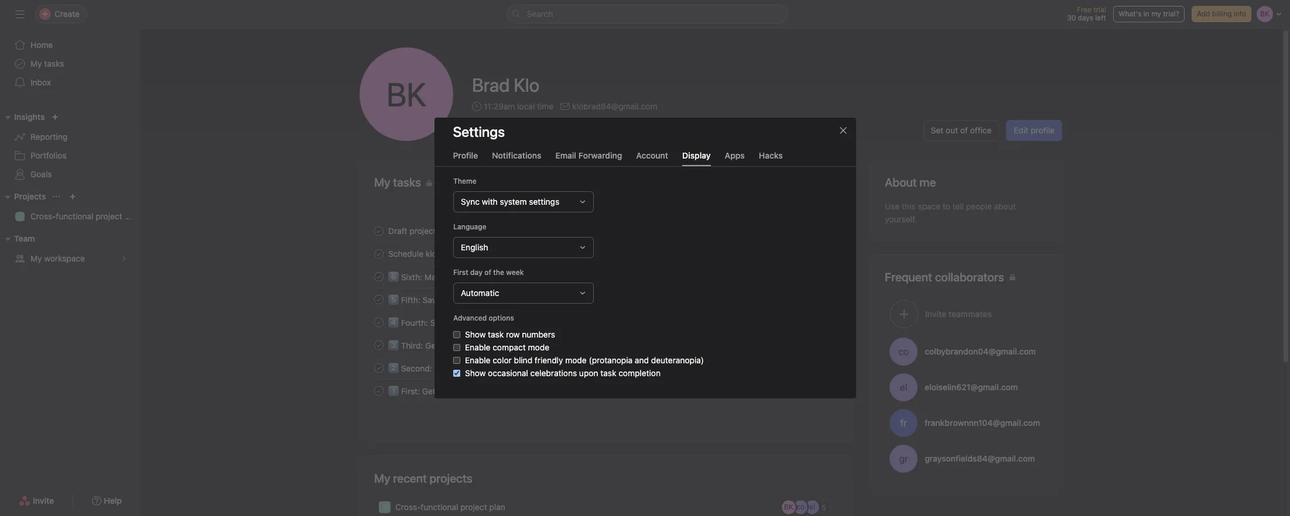 Task type: vqa. For each thing, say whether or not it's contained in the screenshot.


Task type: describe. For each thing, give the bounding box(es) containing it.
sixth:
[[401, 272, 423, 282]]

sync
[[461, 197, 480, 207]]

my recent projects
[[374, 472, 473, 486]]

the for week
[[493, 268, 504, 277]]

started
[[438, 387, 465, 397]]

automatic
[[461, 288, 499, 298]]

list image
[[381, 505, 388, 512]]

local
[[518, 101, 535, 111]]

of for the
[[484, 268, 491, 277]]

projects
[[14, 192, 46, 202]]

teams element
[[0, 229, 141, 271]]

my workspace
[[30, 254, 85, 264]]

profile button
[[453, 151, 478, 166]]

close image
[[839, 126, 848, 135]]

completed checkbox for 4️⃣
[[372, 316, 386, 330]]

make
[[425, 272, 445, 282]]

account
[[637, 151, 669, 161]]

hacks
[[759, 151, 783, 161]]

sections
[[499, 341, 531, 351]]

completed image for draft
[[372, 224, 386, 238]]

my
[[1152, 9, 1162, 18]]

3️⃣ third: get organized with sections
[[388, 341, 531, 351]]

third:
[[401, 341, 423, 351]]

Show occasional celebrations upon task completion checkbox
[[453, 370, 460, 377]]

cross-functional project plan inside projects 'element'
[[30, 212, 141, 221]]

sync with system settings
[[461, 197, 559, 207]]

right
[[516, 364, 534, 374]]

deuteranopia)
[[651, 356, 704, 366]]

row
[[506, 330, 520, 340]]

first
[[453, 268, 468, 277]]

theme
[[453, 177, 476, 186]]

search
[[527, 9, 553, 19]]

and
[[635, 356, 649, 366]]

1 vertical spatial plan
[[490, 503, 506, 513]]

advanced options
[[453, 314, 514, 323]]

goals
[[30, 169, 52, 179]]

options
[[489, 314, 514, 323]]

1 vertical spatial time
[[443, 295, 460, 305]]

with inside sync with system settings dropdown button
[[482, 197, 498, 207]]

kickoff
[[426, 249, 451, 259]]

1 horizontal spatial time
[[537, 101, 554, 111]]

0 horizontal spatial work
[[447, 272, 466, 282]]

forwarding
[[579, 151, 622, 161]]

settings
[[529, 197, 559, 207]]

the for layout
[[453, 364, 465, 374]]

system
[[500, 197, 527, 207]]

frequent collaborators
[[885, 271, 1005, 284]]

left
[[1096, 13, 1107, 22]]

automatic button
[[453, 283, 594, 304]]

use
[[885, 202, 900, 212]]

completed image for 2️⃣
[[372, 361, 386, 375]]

that's
[[492, 364, 514, 374]]

functional inside projects 'element'
[[56, 212, 93, 221]]

cross- inside projects 'element'
[[30, 212, 56, 221]]

enable for enable compact mode
[[465, 343, 490, 353]]

home
[[30, 40, 53, 50]]

graysonfields84@gmail.com
[[925, 454, 1036, 464]]

edit profile
[[1015, 125, 1055, 135]]

1 vertical spatial functional
[[421, 503, 459, 513]]

display button
[[683, 151, 711, 166]]

projects element
[[0, 186, 141, 229]]

find
[[434, 364, 451, 374]]

enable for enable color blind friendly mode (protanopia and deuteranopia)
[[465, 356, 490, 366]]

completion
[[619, 369, 661, 379]]

numbers
[[522, 330, 555, 340]]

klobrad84@gmail.com
[[573, 101, 658, 111]]

Enable compact mode checkbox
[[453, 345, 460, 352]]

hacks button
[[759, 151, 783, 166]]

1 vertical spatial bk
[[785, 503, 794, 512]]

my for my workspace
[[30, 254, 42, 264]]

about me
[[885, 176, 937, 189]]

1 horizontal spatial cross-functional project plan
[[396, 503, 506, 513]]

1️⃣ first: get started using my tasks
[[388, 387, 524, 397]]

collaborating
[[473, 295, 523, 305]]

2️⃣
[[388, 364, 399, 374]]

1 vertical spatial tasks
[[504, 387, 524, 397]]

upon
[[579, 369, 598, 379]]

gr
[[900, 454, 909, 464]]

1 vertical spatial work
[[522, 318, 541, 328]]

goals link
[[7, 165, 134, 184]]

1 vertical spatial with
[[481, 341, 497, 351]]

for
[[536, 364, 546, 374]]

inbox link
[[7, 73, 134, 92]]

what's in my trial?
[[1119, 9, 1180, 18]]

insights button
[[0, 110, 45, 124]]

occasional
[[488, 369, 528, 379]]

5️⃣ fifth: save time by collaborating in asana
[[388, 295, 557, 305]]

stay
[[431, 318, 447, 328]]

reporting link
[[7, 128, 134, 146]]

search button
[[507, 5, 788, 23]]

second:
[[401, 364, 432, 374]]

fourth:
[[401, 318, 428, 328]]

colbybrandon04@gmail.com
[[925, 347, 1037, 357]]

organized
[[441, 341, 479, 351]]

get for organized
[[425, 341, 439, 351]]

completed image for 6️⃣
[[372, 270, 386, 284]]

draft
[[388, 226, 408, 236]]

0 horizontal spatial of
[[476, 318, 484, 328]]

home link
[[7, 36, 134, 54]]

profile
[[1031, 125, 1055, 135]]

top
[[461, 318, 474, 328]]

blind
[[514, 356, 532, 366]]

completed image for 3️⃣
[[372, 338, 386, 352]]

first day of the week
[[453, 268, 524, 277]]

invite
[[33, 496, 54, 506]]

edit
[[1015, 125, 1029, 135]]

completed checkbox for schedule
[[372, 247, 386, 261]]

team
[[14, 234, 35, 244]]

manageable
[[468, 272, 514, 282]]

plan inside projects 'element'
[[124, 212, 141, 221]]

1 vertical spatial project
[[410, 226, 436, 236]]

enable compact mode
[[465, 343, 549, 353]]

klobrad84@gmail.com link
[[573, 100, 658, 113]]

workspace
[[44, 254, 85, 264]]

people
[[967, 202, 992, 212]]



Task type: locate. For each thing, give the bounding box(es) containing it.
completed image left the 'schedule' at the left of page
[[372, 247, 386, 261]]

brief
[[439, 226, 456, 236]]

my for my tasks
[[30, 59, 42, 69]]

completed checkbox left "3️⃣"
[[372, 338, 386, 352]]

1 horizontal spatial work
[[522, 318, 541, 328]]

use this space to tell people about yourself.
[[885, 202, 1016, 224]]

2 completed checkbox from the top
[[372, 247, 386, 261]]

team button
[[0, 232, 35, 246]]

completed checkbox left 1️⃣
[[372, 384, 386, 398]]

0 vertical spatial functional
[[56, 212, 93, 221]]

1 horizontal spatial plan
[[490, 503, 506, 513]]

completed image left "3️⃣"
[[372, 338, 386, 352]]

0 horizontal spatial time
[[443, 295, 460, 305]]

1 completed checkbox from the top
[[372, 293, 386, 307]]

show up using
[[465, 369, 486, 379]]

yourself.
[[885, 214, 918, 224]]

1 vertical spatial completed checkbox
[[372, 316, 386, 330]]

0 horizontal spatial bk
[[387, 75, 427, 114]]

0 vertical spatial enable
[[465, 343, 490, 353]]

4 completed image from the top
[[372, 338, 386, 352]]

3 completed checkbox from the top
[[372, 338, 386, 352]]

0 vertical spatial project
[[96, 212, 122, 221]]

1 horizontal spatial project
[[410, 226, 436, 236]]

0 horizontal spatial functional
[[56, 212, 93, 221]]

1 horizontal spatial tasks
[[504, 387, 524, 397]]

functional down recent projects
[[421, 503, 459, 513]]

in inside button
[[1144, 9, 1150, 18]]

mode up upon
[[565, 356, 587, 366]]

trial
[[1094, 5, 1107, 14]]

Completed checkbox
[[372, 293, 386, 307], [372, 316, 386, 330], [372, 338, 386, 352]]

compact
[[493, 343, 526, 353]]

completed image
[[372, 224, 386, 238], [372, 247, 386, 261], [372, 316, 386, 330], [372, 338, 386, 352]]

days
[[1078, 13, 1094, 22]]

6️⃣
[[388, 272, 399, 282]]

the left the week
[[493, 268, 504, 277]]

my tasks
[[374, 176, 421, 189]]

reporting
[[30, 132, 67, 142]]

1 vertical spatial co
[[797, 503, 805, 512]]

week
[[506, 268, 524, 277]]

2 horizontal spatial of
[[961, 125, 968, 135]]

cross- right list icon
[[396, 503, 421, 513]]

1 vertical spatial mode
[[565, 356, 587, 366]]

tasks down the occasional
[[504, 387, 524, 397]]

search list box
[[507, 5, 788, 23]]

the right find
[[453, 364, 465, 374]]

Completed checkbox
[[372, 224, 386, 238], [372, 247, 386, 261], [372, 270, 386, 284], [372, 361, 386, 375], [372, 384, 386, 398]]

0 vertical spatial completed checkbox
[[372, 293, 386, 307]]

notifications
[[492, 151, 542, 161]]

mode
[[528, 343, 549, 353], [565, 356, 587, 366]]

1 horizontal spatial functional
[[421, 503, 459, 513]]

0 vertical spatial task
[[488, 330, 504, 340]]

2 horizontal spatial project
[[461, 503, 487, 513]]

0 vertical spatial mode
[[528, 343, 549, 353]]

completed checkbox left 6️⃣
[[372, 270, 386, 284]]

2 vertical spatial of
[[476, 318, 484, 328]]

1 vertical spatial show
[[465, 369, 486, 379]]

what's in my trial? button
[[1114, 6, 1185, 22]]

show for show task row numbers
[[465, 330, 486, 340]]

5
[[822, 504, 827, 512]]

4 completed image from the top
[[372, 384, 386, 398]]

completed image for schedule
[[372, 247, 386, 261]]

task
[[488, 330, 504, 340], [600, 369, 616, 379]]

1 vertical spatial cross-functional project plan
[[396, 503, 506, 513]]

of right out in the top of the page
[[961, 125, 968, 135]]

completed image for 4️⃣
[[372, 316, 386, 330]]

3 completed checkbox from the top
[[372, 270, 386, 284]]

enable right enable compact mode checkbox
[[465, 343, 490, 353]]

set out of office button
[[924, 120, 1000, 141]]

completed checkbox left 4️⃣
[[372, 316, 386, 330]]

brad klo
[[472, 74, 540, 96]]

el
[[900, 382, 908, 393], [810, 503, 816, 512]]

layout
[[467, 364, 490, 374]]

by
[[462, 295, 471, 305]]

0 horizontal spatial project
[[96, 212, 122, 221]]

2 show from the top
[[465, 369, 486, 379]]

completed checkbox for 5️⃣
[[372, 293, 386, 307]]

cross-functional project plan down recent projects
[[396, 503, 506, 513]]

enable color blind friendly mode (protanopia and deuteranopia)
[[465, 356, 704, 366]]

completed image left 1️⃣
[[372, 384, 386, 398]]

add billing info
[[1198, 9, 1247, 18]]

with
[[482, 197, 498, 207], [481, 341, 497, 351]]

portfolios link
[[7, 146, 134, 165]]

5️⃣
[[388, 295, 399, 305]]

cross-functional project plan link
[[7, 207, 141, 226]]

1 enable from the top
[[465, 343, 490, 353]]

what's
[[1119, 9, 1142, 18]]

1 horizontal spatial co
[[899, 347, 909, 357]]

tasks down home
[[44, 59, 64, 69]]

set out of office
[[931, 125, 992, 135]]

0 vertical spatial show
[[465, 330, 486, 340]]

1 horizontal spatial bk
[[785, 503, 794, 512]]

get right third:
[[425, 341, 439, 351]]

apps button
[[725, 151, 745, 166]]

show down top
[[465, 330, 486, 340]]

completed checkbox left 2️⃣
[[372, 361, 386, 375]]

completed image left 4️⃣
[[372, 316, 386, 330]]

1 horizontal spatial task
[[600, 369, 616, 379]]

completed checkbox for draft
[[372, 224, 386, 238]]

11:29am local time
[[484, 101, 554, 111]]

cross-functional project plan up teams element
[[30, 212, 141, 221]]

with up color
[[481, 341, 497, 351]]

advanced
[[453, 314, 487, 323]]

global element
[[0, 29, 141, 99]]

1 vertical spatial in
[[525, 295, 532, 305]]

0 horizontal spatial in
[[525, 295, 532, 305]]

about
[[995, 202, 1016, 212]]

completed image left 6️⃣
[[372, 270, 386, 284]]

settings
[[453, 124, 505, 140]]

asana
[[534, 295, 557, 305]]

day
[[470, 268, 482, 277]]

free trial 30 days left
[[1068, 5, 1107, 22]]

0 vertical spatial work
[[447, 272, 466, 282]]

completed image for 1️⃣
[[372, 384, 386, 398]]

1 vertical spatial the
[[453, 364, 465, 374]]

completed image
[[372, 270, 386, 284], [372, 293, 386, 307], [372, 361, 386, 375], [372, 384, 386, 398]]

1 horizontal spatial of
[[484, 268, 491, 277]]

2 completed image from the top
[[372, 293, 386, 307]]

0 horizontal spatial cross-
[[30, 212, 56, 221]]

completed image left 5️⃣
[[372, 293, 386, 307]]

1 vertical spatial get
[[422, 387, 436, 397]]

the
[[493, 268, 504, 277], [453, 364, 465, 374]]

3 completed image from the top
[[372, 316, 386, 330]]

0 vertical spatial plan
[[124, 212, 141, 221]]

3 completed image from the top
[[372, 361, 386, 375]]

completed image for 5️⃣
[[372, 293, 386, 307]]

2 completed checkbox from the top
[[372, 316, 386, 330]]

trial?
[[1164, 9, 1180, 18]]

Show task row numbers checkbox
[[453, 332, 460, 339]]

6️⃣ sixth: make work manageable
[[388, 272, 514, 282]]

add billing info button
[[1192, 6, 1252, 22]]

to
[[943, 202, 951, 212]]

completed checkbox for 6️⃣
[[372, 270, 386, 284]]

my workspace link
[[7, 250, 134, 268]]

0 vertical spatial tasks
[[44, 59, 64, 69]]

my for my recent projects
[[374, 472, 391, 486]]

plan
[[124, 212, 141, 221], [490, 503, 506, 513]]

0 horizontal spatial task
[[488, 330, 504, 340]]

0 vertical spatial co
[[899, 347, 909, 357]]

work left day
[[447, 272, 466, 282]]

project left brief
[[410, 226, 436, 236]]

0 horizontal spatial el
[[810, 503, 816, 512]]

fifth:
[[401, 295, 421, 305]]

2 enable from the top
[[465, 356, 490, 366]]

celebrations
[[530, 369, 577, 379]]

completed checkbox left draft
[[372, 224, 386, 238]]

1 show from the top
[[465, 330, 486, 340]]

get for started
[[422, 387, 436, 397]]

0 vertical spatial bk
[[387, 75, 427, 114]]

completed checkbox for 2️⃣
[[372, 361, 386, 375]]

insights element
[[0, 107, 141, 186]]

in left asana
[[525, 295, 532, 305]]

time right local
[[537, 101, 554, 111]]

Enable color blind friendly mode (protanopia and deuteranopia) checkbox
[[453, 357, 460, 364]]

0 vertical spatial get
[[425, 341, 439, 351]]

my down team
[[30, 254, 42, 264]]

fr
[[901, 418, 907, 429]]

info
[[1235, 9, 1247, 18]]

completed checkbox left 5️⃣
[[372, 293, 386, 307]]

0 vertical spatial in
[[1144, 9, 1150, 18]]

my right using
[[490, 387, 501, 397]]

of
[[961, 125, 968, 135], [484, 268, 491, 277], [476, 318, 484, 328]]

0 horizontal spatial mode
[[528, 343, 549, 353]]

tasks
[[44, 59, 64, 69], [504, 387, 524, 397]]

get right first:
[[422, 387, 436, 397]]

11:29am
[[484, 101, 515, 111]]

1 vertical spatial task
[[600, 369, 616, 379]]

mode down numbers
[[528, 343, 549, 353]]

4 completed checkbox from the top
[[372, 361, 386, 375]]

english
[[461, 243, 488, 253]]

5 completed checkbox from the top
[[372, 384, 386, 398]]

task down (protanopia
[[600, 369, 616, 379]]

friendly
[[535, 356, 563, 366]]

of right day
[[484, 268, 491, 277]]

1 vertical spatial of
[[484, 268, 491, 277]]

free
[[1078, 5, 1092, 14]]

with right sync
[[482, 197, 498, 207]]

functional up teams element
[[56, 212, 93, 221]]

space
[[918, 202, 941, 212]]

1 horizontal spatial the
[[493, 268, 504, 277]]

0 vertical spatial the
[[493, 268, 504, 277]]

2 vertical spatial project
[[461, 503, 487, 513]]

project up teams element
[[96, 212, 122, 221]]

0 vertical spatial time
[[537, 101, 554, 111]]

of for office
[[961, 125, 968, 135]]

draft project brief
[[388, 226, 456, 236]]

1 vertical spatial el
[[810, 503, 816, 512]]

2 vertical spatial completed checkbox
[[372, 338, 386, 352]]

co
[[899, 347, 909, 357], [797, 503, 805, 512]]

1 completed checkbox from the top
[[372, 224, 386, 238]]

0 vertical spatial cross-functional project plan
[[30, 212, 141, 221]]

1 horizontal spatial el
[[900, 382, 908, 393]]

1 horizontal spatial mode
[[565, 356, 587, 366]]

cross- down the projects
[[30, 212, 56, 221]]

show task row numbers
[[465, 330, 555, 340]]

apps
[[725, 151, 745, 161]]

0 vertical spatial of
[[961, 125, 968, 135]]

task down the incoming
[[488, 330, 504, 340]]

my
[[30, 59, 42, 69], [30, 254, 42, 264], [490, 387, 501, 397], [374, 472, 391, 486]]

project down recent projects
[[461, 503, 487, 513]]

el up fr
[[900, 382, 908, 393]]

invite button
[[11, 491, 62, 512]]

enable right enable color blind friendly mode (protanopia and deuteranopia) checkbox
[[465, 356, 490, 366]]

0 horizontal spatial plan
[[124, 212, 141, 221]]

1 completed image from the top
[[372, 224, 386, 238]]

1 horizontal spatial in
[[1144, 9, 1150, 18]]

completed checkbox left the 'schedule' at the left of page
[[372, 247, 386, 261]]

0 horizontal spatial cross-functional project plan
[[30, 212, 141, 221]]

0 vertical spatial cross-
[[30, 212, 56, 221]]

0 horizontal spatial co
[[797, 503, 805, 512]]

in left the my
[[1144, 9, 1150, 18]]

in
[[1144, 9, 1150, 18], [525, 295, 532, 305]]

2️⃣ second: find the layout that's right for you
[[388, 364, 562, 374]]

completed checkbox for 3️⃣
[[372, 338, 386, 352]]

this
[[902, 202, 916, 212]]

my inside teams element
[[30, 254, 42, 264]]

time left by
[[443, 295, 460, 305]]

1 vertical spatial enable
[[465, 356, 490, 366]]

1 completed image from the top
[[372, 270, 386, 284]]

my up inbox
[[30, 59, 42, 69]]

work up numbers
[[522, 318, 541, 328]]

tasks inside global element
[[44, 59, 64, 69]]

completed checkbox for 1️⃣
[[372, 384, 386, 398]]

completed image left 2️⃣
[[372, 361, 386, 375]]

1 vertical spatial cross-
[[396, 503, 421, 513]]

time
[[537, 101, 554, 111], [443, 295, 460, 305]]

(protanopia
[[589, 356, 633, 366]]

show for show occasional celebrations upon task completion
[[465, 369, 486, 379]]

show
[[465, 330, 486, 340], [465, 369, 486, 379]]

my inside global element
[[30, 59, 42, 69]]

my up list icon
[[374, 472, 391, 486]]

el left 5
[[810, 503, 816, 512]]

project inside 'element'
[[96, 212, 122, 221]]

0 vertical spatial with
[[482, 197, 498, 207]]

0 horizontal spatial the
[[453, 364, 465, 374]]

0 horizontal spatial tasks
[[44, 59, 64, 69]]

of inside button
[[961, 125, 968, 135]]

hide sidebar image
[[15, 9, 25, 19]]

of right top
[[476, 318, 484, 328]]

2 completed image from the top
[[372, 247, 386, 261]]

completed image left draft
[[372, 224, 386, 238]]

bk
[[387, 75, 427, 114], [785, 503, 794, 512]]

1 horizontal spatial cross-
[[396, 503, 421, 513]]

my tasks link
[[7, 54, 134, 73]]

0 vertical spatial el
[[900, 382, 908, 393]]

email forwarding button
[[556, 151, 622, 166]]



